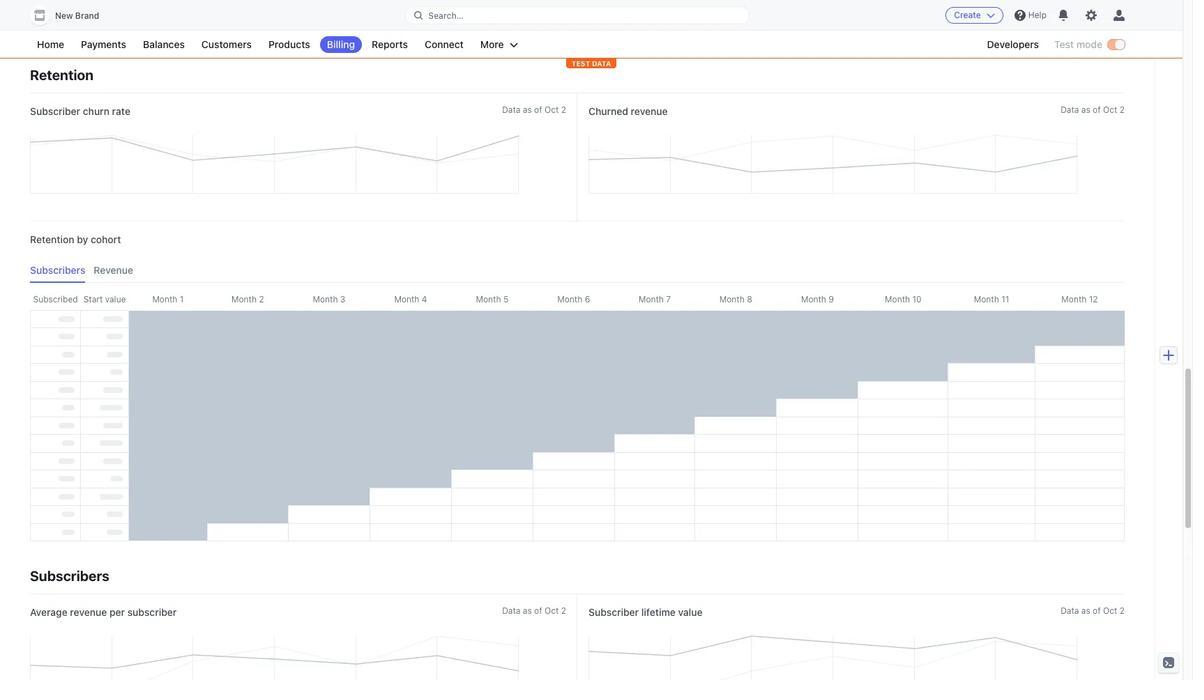 Task type: vqa. For each thing, say whether or not it's contained in the screenshot.
usd
no



Task type: describe. For each thing, give the bounding box(es) containing it.
new
[[55, 10, 73, 21]]

month for month 11
[[974, 294, 999, 305]]

balances link
[[136, 36, 192, 53]]

2 subscribers from the top
[[30, 568, 109, 584]]

more
[[480, 38, 504, 50]]

lifetime
[[642, 606, 676, 618]]

subscribers button
[[30, 258, 94, 283]]

subscriber lifetime value
[[589, 606, 703, 618]]

subscriber
[[127, 606, 177, 618]]

as for subscriber lifetime value
[[1082, 606, 1091, 616]]

1
[[180, 294, 184, 305]]

2 for subscriber lifetime value
[[1120, 606, 1125, 616]]

average revenue per subscriber
[[30, 606, 177, 618]]

products link
[[262, 36, 317, 53]]

test data
[[572, 59, 611, 68]]

churn
[[83, 105, 110, 117]]

developers link
[[980, 36, 1046, 53]]

create button
[[946, 7, 1004, 24]]

3
[[340, 294, 345, 305]]

by
[[77, 234, 88, 246]]

month for month 2
[[232, 294, 257, 305]]

8
[[747, 294, 752, 305]]

of for churned revenue
[[1093, 105, 1101, 115]]

subscribed start value
[[33, 294, 126, 305]]

oct for average revenue per subscriber
[[545, 606, 559, 616]]

as for average revenue per subscriber
[[523, 606, 532, 616]]

month 6
[[557, 294, 590, 305]]

test
[[1055, 38, 1074, 50]]

6
[[585, 294, 590, 305]]

balances
[[143, 38, 185, 50]]

month 1
[[152, 294, 184, 305]]

oct for subscriber churn rate
[[545, 105, 559, 115]]

churned
[[589, 105, 628, 117]]

data
[[592, 59, 611, 68]]

data as of oct 2 for churned revenue
[[1061, 105, 1125, 115]]

revenue for churned
[[631, 105, 668, 117]]

month for month 8
[[720, 294, 745, 305]]

month 7
[[639, 294, 671, 305]]

month 2
[[232, 294, 264, 305]]

search…
[[428, 10, 464, 21]]

month for month 5
[[476, 294, 501, 305]]

month for month 3
[[313, 294, 338, 305]]

billing
[[327, 38, 355, 50]]

connect link
[[418, 36, 471, 53]]

home link
[[30, 36, 71, 53]]

Search… text field
[[406, 7, 749, 24]]

revenue button
[[94, 258, 142, 283]]

retention for retention by cohort
[[30, 234, 74, 246]]

customers
[[202, 38, 252, 50]]

9
[[829, 294, 834, 305]]

test mode
[[1055, 38, 1103, 50]]

subscribed
[[33, 294, 78, 305]]

of for average revenue per subscriber
[[534, 606, 542, 616]]

as for churned revenue
[[1082, 105, 1091, 115]]

of for subscriber lifetime value
[[1093, 606, 1101, 616]]

month for month 7
[[639, 294, 664, 305]]

4
[[422, 294, 427, 305]]

10
[[913, 294, 922, 305]]

per
[[110, 606, 125, 618]]

2 for average revenue per subscriber
[[561, 606, 566, 616]]

data for subscriber lifetime value
[[1061, 606, 1079, 616]]

mode
[[1077, 38, 1103, 50]]

developers
[[987, 38, 1039, 50]]

month 12
[[1062, 294, 1098, 305]]

oct for churned revenue
[[1103, 105, 1118, 115]]

11
[[1002, 294, 1009, 305]]

more button
[[473, 36, 525, 53]]



Task type: locate. For each thing, give the bounding box(es) containing it.
as
[[523, 105, 532, 115], [1082, 105, 1091, 115], [523, 606, 532, 616], [1082, 606, 1091, 616]]

month 9
[[801, 294, 834, 305]]

retention down home link
[[30, 67, 94, 83]]

billing link
[[320, 36, 362, 53]]

payments
[[81, 38, 126, 50]]

2
[[561, 105, 566, 115], [1120, 105, 1125, 115], [259, 294, 264, 305], [561, 606, 566, 616], [1120, 606, 1125, 616]]

retention left by
[[30, 234, 74, 246]]

data for churned revenue
[[1061, 105, 1079, 115]]

data as of oct 2 for average revenue per subscriber
[[502, 606, 566, 616]]

month left 4
[[394, 294, 419, 305]]

new brand button
[[30, 6, 113, 25]]

subscribers inside button
[[30, 264, 85, 276]]

0 vertical spatial retention
[[30, 67, 94, 83]]

month
[[152, 294, 177, 305], [232, 294, 257, 305], [313, 294, 338, 305], [394, 294, 419, 305], [476, 294, 501, 305], [557, 294, 583, 305], [639, 294, 664, 305], [720, 294, 745, 305], [801, 294, 826, 305], [885, 294, 910, 305], [974, 294, 999, 305], [1062, 294, 1087, 305]]

Search… search field
[[406, 7, 749, 24]]

3 month from the left
[[313, 294, 338, 305]]

data for average revenue per subscriber
[[502, 606, 521, 616]]

new brand
[[55, 10, 99, 21]]

0 vertical spatial value
[[105, 294, 126, 305]]

1 retention from the top
[[30, 67, 94, 83]]

month 8
[[720, 294, 752, 305]]

subscribers up subscribed
[[30, 264, 85, 276]]

5
[[504, 294, 509, 305]]

10 month from the left
[[885, 294, 910, 305]]

customers link
[[195, 36, 259, 53]]

retention by cohort
[[30, 234, 121, 246]]

subscribers up average
[[30, 568, 109, 584]]

cohort retention charts tab list
[[30, 258, 1125, 283]]

month for month 10
[[885, 294, 910, 305]]

12
[[1089, 294, 1098, 305]]

oct
[[545, 105, 559, 115], [1103, 105, 1118, 115], [545, 606, 559, 616], [1103, 606, 1118, 616]]

start
[[83, 294, 103, 305]]

6 month from the left
[[557, 294, 583, 305]]

retention
[[30, 67, 94, 83], [30, 234, 74, 246]]

1 vertical spatial subscribers
[[30, 568, 109, 584]]

month 10
[[885, 294, 922, 305]]

month left 8 at the top of page
[[720, 294, 745, 305]]

1 vertical spatial subscriber
[[589, 606, 639, 618]]

month 5
[[476, 294, 509, 305]]

2 for churned revenue
[[1120, 105, 1125, 115]]

data as of oct 2 for subscriber churn rate
[[502, 105, 566, 115]]

month left the 1
[[152, 294, 177, 305]]

data as of oct 2 for subscriber lifetime value
[[1061, 606, 1125, 616]]

11 month from the left
[[974, 294, 999, 305]]

revenue for average
[[70, 606, 107, 618]]

revenue right "churned"
[[631, 105, 668, 117]]

1 subscribers from the top
[[30, 264, 85, 276]]

5 month from the left
[[476, 294, 501, 305]]

revenue left per
[[70, 606, 107, 618]]

revenue
[[94, 264, 133, 276]]

churned revenue
[[589, 105, 668, 117]]

help button
[[1009, 4, 1052, 27]]

subscriber
[[30, 105, 80, 117], [589, 606, 639, 618]]

0 vertical spatial revenue
[[631, 105, 668, 117]]

oct for subscriber lifetime value
[[1103, 606, 1118, 616]]

0 horizontal spatial revenue
[[70, 606, 107, 618]]

test
[[572, 59, 590, 68]]

rate
[[112, 105, 130, 117]]

month left 6
[[557, 294, 583, 305]]

value for subscribed start value
[[105, 294, 126, 305]]

0 vertical spatial subscriber
[[30, 105, 80, 117]]

month left 11
[[974, 294, 999, 305]]

8 month from the left
[[720, 294, 745, 305]]

month for month 1
[[152, 294, 177, 305]]

brand
[[75, 10, 99, 21]]

month left 7
[[639, 294, 664, 305]]

month for month 12
[[1062, 294, 1087, 305]]

month right the 1
[[232, 294, 257, 305]]

month for month 4
[[394, 294, 419, 305]]

reports link
[[365, 36, 415, 53]]

value right the "lifetime"
[[678, 606, 703, 618]]

month 11
[[974, 294, 1009, 305]]

data for subscriber churn rate
[[502, 105, 521, 115]]

1 vertical spatial retention
[[30, 234, 74, 246]]

1 vertical spatial revenue
[[70, 606, 107, 618]]

subscribers
[[30, 264, 85, 276], [30, 568, 109, 584]]

value for subscriber lifetime value
[[678, 606, 703, 618]]

retention for retention
[[30, 67, 94, 83]]

2 retention from the top
[[30, 234, 74, 246]]

average
[[30, 606, 67, 618]]

subscriber left churn
[[30, 105, 80, 117]]

of for subscriber churn rate
[[534, 105, 542, 115]]

month left 3
[[313, 294, 338, 305]]

month for month 6
[[557, 294, 583, 305]]

month for month 9
[[801, 294, 826, 305]]

of
[[534, 105, 542, 115], [1093, 105, 1101, 115], [534, 606, 542, 616], [1093, 606, 1101, 616]]

reports
[[372, 38, 408, 50]]

value
[[105, 294, 126, 305], [678, 606, 703, 618]]

home
[[37, 38, 64, 50]]

as for subscriber churn rate
[[523, 105, 532, 115]]

subscriber left the "lifetime"
[[589, 606, 639, 618]]

month 3
[[313, 294, 345, 305]]

month left 10
[[885, 294, 910, 305]]

0 horizontal spatial value
[[105, 294, 126, 305]]

1 horizontal spatial value
[[678, 606, 703, 618]]

month left 5
[[476, 294, 501, 305]]

subscriber churn rate
[[30, 105, 130, 117]]

1 month from the left
[[152, 294, 177, 305]]

2 for subscriber churn rate
[[561, 105, 566, 115]]

data
[[502, 105, 521, 115], [1061, 105, 1079, 115], [502, 606, 521, 616], [1061, 606, 1079, 616]]

month 4
[[394, 294, 427, 305]]

12 month from the left
[[1062, 294, 1087, 305]]

value right start
[[105, 294, 126, 305]]

help
[[1029, 10, 1047, 20]]

1 vertical spatial value
[[678, 606, 703, 618]]

0 horizontal spatial subscriber
[[30, 105, 80, 117]]

9 month from the left
[[801, 294, 826, 305]]

0 vertical spatial subscribers
[[30, 264, 85, 276]]

products
[[268, 38, 310, 50]]

revenue
[[631, 105, 668, 117], [70, 606, 107, 618]]

7
[[666, 294, 671, 305]]

data as of oct 2
[[502, 105, 566, 115], [1061, 105, 1125, 115], [502, 606, 566, 616], [1061, 606, 1125, 616]]

month left 12
[[1062, 294, 1087, 305]]

1 horizontal spatial subscriber
[[589, 606, 639, 618]]

7 month from the left
[[639, 294, 664, 305]]

subscriber for subscriber lifetime value
[[589, 606, 639, 618]]

cohort
[[91, 234, 121, 246]]

1 horizontal spatial revenue
[[631, 105, 668, 117]]

4 month from the left
[[394, 294, 419, 305]]

subscriber for subscriber churn rate
[[30, 105, 80, 117]]

2 month from the left
[[232, 294, 257, 305]]

month left 9
[[801, 294, 826, 305]]

payments link
[[74, 36, 133, 53]]

create
[[954, 10, 981, 20]]

connect
[[425, 38, 464, 50]]



